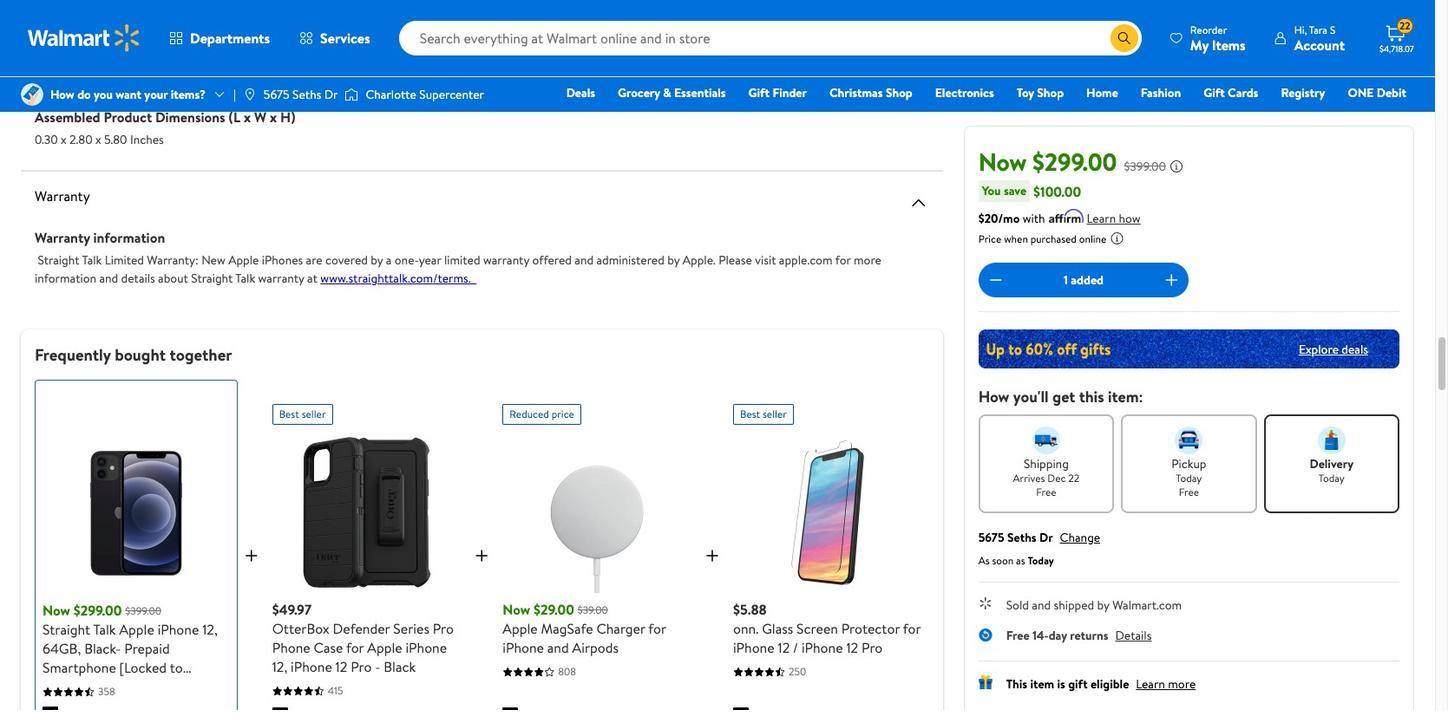 Task type: locate. For each thing, give the bounding box(es) containing it.
one
[[1348, 84, 1374, 102]]

1 shop from the left
[[886, 84, 913, 102]]

1 horizontal spatial plus image
[[702, 545, 723, 566]]

charlotte
[[366, 86, 417, 103]]

warranty right the limited
[[483, 252, 530, 269]]

gift left the cards
[[1204, 84, 1225, 102]]

today down intent image for delivery
[[1319, 471, 1345, 486]]

0 horizontal spatial gift
[[749, 84, 770, 102]]

pickup today free
[[1172, 456, 1207, 500]]

now up the you
[[979, 145, 1027, 179]]

0 horizontal spatial 22
[[1069, 471, 1080, 486]]

seths for 5675 seths dr
[[293, 86, 321, 103]]

your
[[144, 86, 168, 103]]

|
[[233, 86, 236, 103]]

0 horizontal spatial 5675
[[264, 86, 290, 103]]

1 vertical spatial 12,
[[272, 658, 288, 677]]

learn how
[[1087, 210, 1141, 227]]

now for now $29.00 $39.00 apple magsafe charger for iphone and airpods
[[503, 601, 530, 620]]

best seller for $49.97
[[279, 407, 326, 422]]

how do you want your items?
[[50, 86, 206, 103]]

how left do
[[50, 86, 74, 103]]

intent image for delivery image
[[1318, 427, 1346, 455]]

by left apple.
[[668, 252, 680, 269]]

warranty down iphones
[[258, 270, 304, 287]]

walmart+ link
[[1347, 108, 1415, 127]]

free down shipping
[[1037, 485, 1057, 500]]

0 vertical spatial learn
[[1087, 210, 1116, 227]]

seths up as
[[1008, 529, 1037, 547]]

1 vertical spatial warranty
[[35, 228, 90, 247]]

0 horizontal spatial black
[[35, 82, 63, 99]]

shop right toy
[[1037, 84, 1064, 102]]

free left 14-
[[1007, 628, 1030, 645]]

0 horizontal spatial plus image
[[472, 545, 492, 566]]

how for how do you want your items?
[[50, 86, 74, 103]]

black inside $49.97 otterbox defender series pro phone case for apple iphone 12, iphone 12 pro - black
[[384, 658, 416, 677]]

12, down otterbox
[[272, 658, 288, 677]]

iphone down the $29.00
[[503, 639, 544, 658]]

how
[[50, 86, 74, 103], [979, 386, 1010, 408]]

learn
[[1087, 210, 1116, 227], [1136, 676, 1166, 693]]

x left 5.80
[[96, 131, 101, 148]]

0 vertical spatial dr
[[324, 86, 338, 103]]

number
[[150, 9, 199, 28]]

1 best seller from the left
[[279, 407, 326, 422]]

12
[[778, 639, 790, 658], [847, 639, 859, 658], [336, 658, 347, 677]]

w
[[254, 108, 267, 127]]

5675 inside '5675 seths dr change as soon as today'
[[979, 529, 1005, 547]]

free inside pickup today free
[[1179, 485, 1199, 500]]

more right apple.com
[[854, 252, 882, 269]]

0 horizontal spatial best seller
[[279, 407, 326, 422]]

2 horizontal spatial free
[[1179, 485, 1199, 500]]

straight down 64gb,
[[43, 678, 90, 697]]

$299.00 inside now $299.00 $399.00 straight talk apple iphone 12, 64gb, black- prepaid smartphone [locked to straight talk]
[[74, 601, 122, 621]]

1 warranty from the top
[[35, 187, 90, 206]]

apple left iphones
[[228, 252, 259, 269]]

12 left /
[[778, 639, 790, 658]]

1 horizontal spatial shop
[[1037, 84, 1064, 102]]

more inside straight talk limited warranty: new apple iphones are covered by a one-year limited warranty offered and administered by apple. please visit apple.com for more information and details about straight talk warranty at
[[854, 252, 882, 269]]

how for how you'll get this item:
[[979, 386, 1010, 408]]

black-
[[84, 640, 121, 659]]

soon
[[992, 554, 1014, 568]]

0 horizontal spatial warranty
[[258, 270, 304, 287]]

iphone up to
[[158, 621, 199, 640]]

you save $100.00
[[982, 182, 1082, 201]]

now for now $299.00
[[979, 145, 1027, 179]]

2 horizontal spatial pro
[[862, 639, 883, 658]]

now for now $299.00 $399.00 straight talk apple iphone 12, 64gb, black- prepaid smartphone [locked to straight talk]
[[43, 601, 70, 621]]

now inside now $299.00 $399.00 straight talk apple iphone 12, 64gb, black- prepaid smartphone [locked to straight talk]
[[43, 601, 70, 621]]

online
[[1080, 232, 1107, 246]]

you
[[94, 86, 113, 103]]

for right protector
[[903, 620, 921, 639]]

limited
[[444, 252, 480, 269]]

 image left charlotte
[[345, 86, 359, 103]]

Walmart Site-Wide search field
[[399, 21, 1142, 56]]

0 horizontal spatial dr
[[324, 86, 338, 103]]

0 horizontal spatial today
[[1028, 554, 1054, 568]]

and inside now $29.00 $39.00 apple magsafe charger for iphone and airpods
[[548, 639, 569, 658]]

1 horizontal spatial  image
[[345, 86, 359, 103]]

you'll
[[1014, 386, 1049, 408]]

0 vertical spatial how
[[50, 86, 74, 103]]

dr inside '5675 seths dr change as soon as today'
[[1040, 529, 1053, 547]]

free down pickup
[[1179, 485, 1199, 500]]

None checkbox
[[272, 708, 288, 711], [503, 708, 518, 711], [733, 708, 749, 711], [272, 708, 288, 711], [503, 708, 518, 711], [733, 708, 749, 711]]

and up 808
[[548, 639, 569, 658]]

supercenter
[[419, 86, 484, 103]]

save
[[1004, 182, 1027, 200]]

pro left -
[[351, 658, 372, 677]]

home link
[[1079, 83, 1126, 102]]

pro right screen
[[862, 639, 883, 658]]

details button
[[1116, 628, 1152, 645]]

2 best from the left
[[740, 407, 760, 422]]

warranty for warranty information
[[35, 228, 90, 247]]

1 vertical spatial $399.00
[[125, 604, 161, 618]]

0 horizontal spatial  image
[[243, 88, 257, 102]]

for right apple.com
[[836, 252, 851, 269]]

case
[[314, 639, 343, 658]]

12, inside now $299.00 $399.00 straight talk apple iphone 12, 64gb, black- prepaid smartphone [locked to straight talk]
[[202, 621, 218, 640]]

2 warranty from the top
[[35, 228, 90, 247]]

0 vertical spatial seths
[[293, 86, 321, 103]]

1 horizontal spatial seths
[[1008, 529, 1037, 547]]

learn right eligible
[[1136, 676, 1166, 693]]

reorder my items
[[1191, 22, 1246, 54]]

[locked
[[119, 659, 167, 678]]

64gb,
[[43, 640, 81, 659]]

talk inside now $299.00 $399.00 straight talk apple iphone 12, 64gb, black- prepaid smartphone [locked to straight talk]
[[93, 621, 116, 640]]

free
[[1037, 485, 1057, 500], [1179, 485, 1199, 500], [1007, 628, 1030, 645]]

increase quantity straight talk apple iphone 12, 64gb, black- prepaid smartphone [locked to straight talk], current quantity 1 image
[[1162, 270, 1182, 291]]

5675 up h)
[[264, 86, 290, 103]]

0 horizontal spatial $299.00
[[74, 601, 122, 621]]

1 horizontal spatial 5675
[[979, 529, 1005, 547]]

0 horizontal spatial more
[[854, 252, 882, 269]]

0 horizontal spatial $399.00
[[125, 604, 161, 618]]

2 seller from the left
[[763, 407, 787, 422]]

 image
[[345, 86, 359, 103], [243, 88, 257, 102]]

get
[[1053, 386, 1076, 408]]

departments button
[[154, 17, 285, 59]]

deals
[[566, 84, 595, 102]]

walmart image
[[28, 24, 141, 52]]

 image
[[21, 83, 43, 106]]

0 horizontal spatial 12
[[336, 658, 347, 677]]

1 vertical spatial more
[[1168, 676, 1196, 693]]

$399.00
[[1124, 158, 1167, 175], [125, 604, 161, 618]]

$299.00 up black-
[[74, 601, 122, 621]]

black down color
[[35, 82, 63, 99]]

toy shop
[[1017, 84, 1064, 102]]

shop right christmas
[[886, 84, 913, 102]]

iphones
[[262, 252, 303, 269]]

$39.00
[[578, 603, 608, 618]]

today inside "delivery today"
[[1319, 471, 1345, 486]]

12, inside $49.97 otterbox defender series pro phone case for apple iphone 12, iphone 12 pro - black
[[272, 658, 288, 677]]

details
[[121, 270, 155, 287]]

offered
[[532, 252, 572, 269]]

apple inside now $29.00 $39.00 apple magsafe charger for iphone and airpods
[[503, 620, 538, 639]]

services button
[[285, 17, 385, 59]]

1 gift from the left
[[749, 84, 770, 102]]

0 vertical spatial 5675
[[264, 86, 290, 103]]

1 horizontal spatial gift
[[1204, 84, 1225, 102]]

0 vertical spatial information
[[93, 228, 165, 247]]

1 vertical spatial 5675
[[979, 529, 1005, 547]]

2 shop from the left
[[1037, 84, 1064, 102]]

black right -
[[384, 658, 416, 677]]

assembled
[[35, 108, 100, 127]]

2 best seller from the left
[[740, 407, 787, 422]]

0 vertical spatial 12,
[[202, 621, 218, 640]]

gift left finder
[[749, 84, 770, 102]]

warranty
[[483, 252, 530, 269], [258, 270, 304, 287]]

finder
[[773, 84, 807, 102]]

2 gift from the left
[[1204, 84, 1225, 102]]

and down limited
[[99, 270, 118, 287]]

one debit walmart+
[[1348, 84, 1407, 126]]

straight down 'warranty: new'
[[191, 270, 233, 287]]

for right case
[[346, 639, 364, 658]]

2 horizontal spatial today
[[1319, 471, 1345, 486]]

apple
[[228, 252, 259, 269], [503, 620, 538, 639], [119, 621, 154, 640], [367, 639, 402, 658]]

smartphone
[[43, 659, 116, 678]]

apple up [locked
[[119, 621, 154, 640]]

apple inside straight talk limited warranty: new apple iphones are covered by a one-year limited warranty offered and administered by apple. please visit apple.com for more information and details about straight talk warranty at
[[228, 252, 259, 269]]

0 horizontal spatial seller
[[302, 407, 326, 422]]

information down the warranty information
[[35, 270, 96, 287]]

are
[[306, 252, 323, 269]]

by left a at the left of page
[[371, 252, 383, 269]]

iphone right -
[[406, 639, 447, 658]]

1 horizontal spatial $299.00
[[1033, 145, 1117, 179]]

seths up h)
[[293, 86, 321, 103]]

toy
[[1017, 84, 1035, 102]]

straight talk apple iphone 12, 64gb, black- prepaid smartphone [locked to straight talk] image
[[55, 433, 217, 595]]

shipping arrives dec 22 free
[[1013, 456, 1080, 500]]

essentials
[[674, 84, 726, 102]]

1 horizontal spatial dr
[[1040, 529, 1053, 547]]

$20/mo with
[[979, 210, 1046, 227]]

5675 seths dr
[[264, 86, 338, 103]]

dr left change button
[[1040, 529, 1053, 547]]

www.straighttalk.com/terms. link
[[321, 270, 477, 287]]

affirm image
[[1049, 209, 1084, 223]]

12 right screen
[[847, 639, 859, 658]]

fashion link
[[1133, 83, 1189, 102]]

1 horizontal spatial black
[[384, 658, 416, 677]]

today right as
[[1028, 554, 1054, 568]]

electronics
[[935, 84, 994, 102]]

plus image
[[472, 545, 492, 566], [702, 545, 723, 566]]

for right charger
[[649, 620, 666, 639]]

airpods
[[572, 639, 619, 658]]

pickup
[[1172, 456, 1207, 473]]

0 vertical spatial warranty
[[483, 252, 530, 269]]

seths inside '5675 seths dr change as soon as today'
[[1008, 529, 1037, 547]]

by right shipped
[[1098, 597, 1110, 614]]

1 vertical spatial dr
[[1040, 529, 1053, 547]]

5675 up as
[[979, 529, 1005, 547]]

1 horizontal spatial 22
[[1400, 18, 1411, 33]]

5675 for 5675 seths dr
[[264, 86, 290, 103]]

more right eligible
[[1168, 676, 1196, 693]]

hi,
[[1295, 22, 1307, 37]]

gift cards link
[[1196, 83, 1267, 102]]

0 horizontal spatial learn
[[1087, 210, 1116, 227]]

gift for gift finder
[[749, 84, 770, 102]]

12 up 415
[[336, 658, 347, 677]]

intent image for pickup image
[[1175, 427, 1203, 455]]

plus image
[[241, 545, 262, 566]]

1 best from the left
[[279, 407, 299, 422]]

0 vertical spatial black
[[35, 82, 63, 99]]

now inside now $29.00 $39.00 apple magsafe charger for iphone and airpods
[[503, 601, 530, 620]]

0.30
[[35, 131, 58, 148]]

for
[[836, 252, 851, 269], [649, 620, 666, 639], [903, 620, 921, 639], [346, 639, 364, 658]]

1 horizontal spatial today
[[1176, 471, 1202, 486]]

1 vertical spatial 22
[[1069, 471, 1080, 486]]

seller for $5.88
[[763, 407, 787, 422]]

day
[[1049, 628, 1067, 645]]

as
[[1016, 554, 1026, 568]]

how left you'll
[[979, 386, 1010, 408]]

12, right 'prepaid'
[[202, 621, 218, 640]]

0 horizontal spatial shop
[[886, 84, 913, 102]]

1 horizontal spatial $399.00
[[1124, 158, 1167, 175]]

$299.00 for now $299.00
[[1033, 145, 1117, 179]]

shop for toy shop
[[1037, 84, 1064, 102]]

seths for 5675 seths dr change as soon as today
[[1008, 529, 1037, 547]]

1 horizontal spatial now
[[503, 601, 530, 620]]

22 right 'dec'
[[1069, 471, 1080, 486]]

talk up the smartphone
[[93, 621, 116, 640]]

account
[[1295, 35, 1345, 54]]

now left the $29.00
[[503, 601, 530, 620]]

2 horizontal spatial 12
[[847, 639, 859, 658]]

free inside the shipping arrives dec 22 free
[[1037, 485, 1057, 500]]

1 vertical spatial $299.00
[[74, 601, 122, 621]]

information up limited
[[93, 228, 165, 247]]

2 vertical spatial talk
[[93, 621, 116, 640]]

iphone down $5.88
[[733, 639, 775, 658]]

 image right |
[[243, 88, 257, 102]]

1 horizontal spatial best
[[740, 407, 760, 422]]

grocery & essentials link
[[610, 83, 734, 102]]

0 horizontal spatial how
[[50, 86, 74, 103]]

please
[[719, 252, 752, 269]]

more
[[854, 252, 882, 269], [1168, 676, 1196, 693]]

legal information image
[[1110, 232, 1124, 246]]

0 vertical spatial warranty
[[35, 187, 90, 206]]

gift finder link
[[741, 83, 815, 102]]

1 vertical spatial warranty
[[258, 270, 304, 287]]

1 horizontal spatial free
[[1037, 485, 1057, 500]]

0 horizontal spatial now
[[43, 601, 70, 621]]

1 horizontal spatial warranty
[[483, 252, 530, 269]]

walmart.com
[[1113, 597, 1182, 614]]

0 vertical spatial $299.00
[[1033, 145, 1117, 179]]

0 vertical spatial more
[[854, 252, 882, 269]]

$299.00 up $100.00
[[1033, 145, 1117, 179]]

apple inside $49.97 otterbox defender series pro phone case for apple iphone 12, iphone 12 pro - black
[[367, 639, 402, 658]]

1 horizontal spatial how
[[979, 386, 1010, 408]]

for inside now $29.00 $39.00 apple magsafe charger for iphone and airpods
[[649, 620, 666, 639]]

otterbox defender series pro phone case for apple iphone 12, iphone 12 pro - black image
[[286, 432, 447, 594]]

otterbox
[[272, 620, 329, 639]]

1 vertical spatial black
[[384, 658, 416, 677]]

dr down "services" dropdown button
[[324, 86, 338, 103]]

today down intent image for pickup
[[1176, 471, 1202, 486]]

1 plus image from the left
[[472, 545, 492, 566]]

pro right series
[[433, 620, 454, 639]]

1 horizontal spatial learn
[[1136, 676, 1166, 693]]

for inside straight talk limited warranty: new apple iphones are covered by a one-year limited warranty offered and administered by apple. please visit apple.com for more information and details about straight talk warranty at
[[836, 252, 851, 269]]

shipped
[[1054, 597, 1095, 614]]

None checkbox
[[43, 707, 58, 711]]

1 seller from the left
[[302, 407, 326, 422]]

apple left magsafe
[[503, 620, 538, 639]]

apple right case
[[367, 639, 402, 658]]

$399.00 up 'prepaid'
[[125, 604, 161, 618]]

2 horizontal spatial by
[[1098, 597, 1110, 614]]

today for pickup
[[1176, 471, 1202, 486]]

1 horizontal spatial seller
[[763, 407, 787, 422]]

want
[[116, 86, 141, 103]]

1 vertical spatial information
[[35, 270, 96, 287]]

1 vertical spatial how
[[979, 386, 1010, 408]]

$399.00 left learn more about strikethrough prices icon
[[1124, 158, 1167, 175]]

talk down the warranty information
[[82, 252, 102, 269]]

learn inside button
[[1087, 210, 1116, 227]]

1 horizontal spatial best seller
[[740, 407, 787, 422]]

1 horizontal spatial 12,
[[272, 658, 288, 677]]

2 horizontal spatial now
[[979, 145, 1027, 179]]

talk left at
[[235, 270, 255, 287]]

22 up $4,718.07
[[1400, 18, 1411, 33]]

5675 for 5675 seths dr change as soon as today
[[979, 529, 1005, 547]]

pro
[[433, 620, 454, 639], [862, 639, 883, 658], [351, 658, 372, 677]]

0 horizontal spatial seths
[[293, 86, 321, 103]]

frequently bought together
[[35, 344, 232, 366]]

22
[[1400, 18, 1411, 33], [1069, 471, 1080, 486]]

iphone inside now $29.00 $39.00 apple magsafe charger for iphone and airpods
[[503, 639, 544, 658]]

learn up online
[[1087, 210, 1116, 227]]

protector
[[842, 620, 900, 639]]

services
[[320, 29, 370, 48]]

0 vertical spatial $399.00
[[1124, 158, 1167, 175]]

best seller for $5.88
[[740, 407, 787, 422]]

1 vertical spatial seths
[[1008, 529, 1037, 547]]

x
[[244, 108, 251, 127], [270, 108, 277, 127], [61, 131, 67, 148], [96, 131, 101, 148]]

$299.00
[[1033, 145, 1117, 179], [74, 601, 122, 621]]

item:
[[1108, 386, 1144, 408]]

1 vertical spatial talk
[[235, 270, 255, 287]]

best
[[279, 407, 299, 422], [740, 407, 760, 422]]

0 horizontal spatial 12,
[[202, 621, 218, 640]]

today inside pickup today free
[[1176, 471, 1202, 486]]

0 horizontal spatial best
[[279, 407, 299, 422]]

$5.88 onn. glass screen protector for iphone 12 / iphone 12 pro
[[733, 601, 921, 658]]

now up 64gb,
[[43, 601, 70, 621]]



Task type: vqa. For each thing, say whether or not it's contained in the screenshot.
Kids dropdown button
no



Task type: describe. For each thing, give the bounding box(es) containing it.
search icon image
[[1118, 31, 1132, 45]]

charger
[[597, 620, 646, 639]]

1 horizontal spatial more
[[1168, 676, 1196, 693]]

 image for 5675 seths dr
[[243, 88, 257, 102]]

black inside manufacturer part number gpapi12c64bkv3pwp color black assembled product dimensions (l x w x h) 0.30 x 2.80 x 5.80 inches
[[35, 82, 63, 99]]

straight up the smartphone
[[43, 621, 90, 640]]

shop for christmas shop
[[886, 84, 913, 102]]

apple magsafe charger for iphone and airpods image
[[517, 432, 678, 594]]

$399.00 inside now $299.00 $399.00 straight talk apple iphone 12, 64gb, black- prepaid smartphone [locked to straight talk]
[[125, 604, 161, 618]]

this
[[1079, 386, 1105, 408]]

apple inside now $299.00 $399.00 straight talk apple iphone 12, 64gb, black- prepaid smartphone [locked to straight talk]
[[119, 621, 154, 640]]

explore deals link
[[1292, 334, 1376, 365]]

this item is gift eligible learn more
[[1007, 676, 1196, 693]]

home
[[1087, 84, 1119, 102]]

best for $49.97
[[279, 407, 299, 422]]

s
[[1330, 22, 1336, 37]]

year
[[419, 252, 441, 269]]

today inside '5675 seths dr change as soon as today'
[[1028, 554, 1054, 568]]

learn more about strikethrough prices image
[[1170, 160, 1184, 174]]

gift finder
[[749, 84, 807, 102]]

christmas shop
[[830, 84, 913, 102]]

screen
[[797, 620, 838, 639]]

x left 2.80
[[61, 131, 67, 148]]

warranty for warranty
[[35, 187, 90, 206]]

christmas
[[830, 84, 883, 102]]

gift for gift cards
[[1204, 84, 1225, 102]]

color
[[35, 58, 68, 77]]

1 vertical spatial learn
[[1136, 676, 1166, 693]]

details
[[1116, 628, 1152, 645]]

1 horizontal spatial by
[[668, 252, 680, 269]]

1
[[1064, 272, 1068, 289]]

sold and shipped by walmart.com
[[1007, 597, 1182, 614]]

free 14-day returns details
[[1007, 628, 1152, 645]]

learn how button
[[1087, 210, 1141, 228]]

Search search field
[[399, 21, 1142, 56]]

iphone right /
[[802, 639, 843, 658]]

eligible
[[1091, 676, 1129, 693]]

together
[[170, 344, 232, 366]]

price
[[979, 232, 1002, 246]]

22 inside the shipping arrives dec 22 free
[[1069, 471, 1080, 486]]

gifting made easy image
[[979, 676, 993, 690]]

warranty: new
[[147, 252, 225, 269]]

x right (l
[[244, 108, 251, 127]]

dr for 5675 seths dr
[[324, 86, 338, 103]]

change button
[[1060, 529, 1101, 547]]

items?
[[171, 86, 206, 103]]

limited
[[105, 252, 144, 269]]

reorder
[[1191, 22, 1228, 37]]

cards
[[1228, 84, 1259, 102]]

$299.00 for now $299.00 $399.00 straight talk apple iphone 12, 64gb, black- prepaid smartphone [locked to straight talk]
[[74, 601, 122, 621]]

gpapi12c64bkv3pwp
[[35, 32, 157, 49]]

for inside $5.88 onn. glass screen protector for iphone 12 / iphone 12 pro
[[903, 620, 921, 639]]

do
[[77, 86, 91, 103]]

debit
[[1377, 84, 1407, 102]]

0 horizontal spatial pro
[[351, 658, 372, 677]]

1 horizontal spatial 12
[[778, 639, 790, 658]]

$100.00
[[1034, 182, 1082, 201]]

apple.com
[[779, 252, 833, 269]]

straight down the warranty information
[[38, 252, 79, 269]]

administered
[[597, 252, 665, 269]]

magsafe
[[541, 620, 593, 639]]

price when purchased online
[[979, 232, 1107, 246]]

(l
[[229, 108, 240, 127]]

iphone inside now $299.00 $399.00 straight talk apple iphone 12, 64gb, black- prepaid smartphone [locked to straight talk]
[[158, 621, 199, 640]]

best for $5.88
[[740, 407, 760, 422]]

toy shop link
[[1009, 83, 1072, 102]]

2 plus image from the left
[[702, 545, 723, 566]]

straight talk limited warranty: new apple iphones are covered by a one-year limited warranty offered and administered by apple. please visit apple.com for more information and details about straight talk warranty at
[[35, 252, 882, 287]]

x right w
[[270, 108, 277, 127]]

0 vertical spatial talk
[[82, 252, 102, 269]]

250
[[789, 665, 807, 680]]

talk]
[[93, 678, 120, 697]]

gift
[[1069, 676, 1088, 693]]

one-
[[395, 252, 419, 269]]

with
[[1023, 210, 1046, 227]]

&
[[663, 84, 672, 102]]

dr for 5675 seths dr change as soon as today
[[1040, 529, 1053, 547]]

and right sold
[[1032, 597, 1051, 614]]

pro inside $5.88 onn. glass screen protector for iphone 12 / iphone 12 pro
[[862, 639, 883, 658]]

2.80
[[69, 131, 93, 148]]

covered
[[326, 252, 368, 269]]

fashion
[[1141, 84, 1181, 102]]

phone
[[272, 639, 311, 658]]

decrease quantity straight talk apple iphone 12, 64gb, black- prepaid smartphone [locked to straight talk], current quantity 1 image
[[986, 270, 1007, 291]]

iphone up 415
[[291, 658, 332, 677]]

registry link
[[1274, 83, 1333, 102]]

added
[[1071, 272, 1104, 289]]

when
[[1004, 232, 1028, 246]]

at
[[307, 270, 318, 287]]

today for delivery
[[1319, 471, 1345, 486]]

registry
[[1281, 84, 1326, 102]]

explore deals
[[1299, 341, 1369, 358]]

 image for charlotte supercenter
[[345, 86, 359, 103]]

seller for $49.97
[[302, 407, 326, 422]]

dimensions
[[155, 108, 225, 127]]

shipping
[[1024, 456, 1069, 473]]

warranty information
[[35, 228, 165, 247]]

dec
[[1048, 471, 1066, 486]]

for inside $49.97 otterbox defender series pro phone case for apple iphone 12, iphone 12 pro - black
[[346, 639, 364, 658]]

deals
[[1342, 341, 1369, 358]]

808
[[558, 665, 576, 680]]

now $29.00 $39.00 apple magsafe charger for iphone and airpods
[[503, 601, 666, 658]]

0 horizontal spatial free
[[1007, 628, 1030, 645]]

and right offered
[[575, 252, 594, 269]]

part
[[121, 9, 146, 28]]

apple.
[[683, 252, 716, 269]]

1  added
[[1064, 272, 1104, 289]]

grocery & essentials
[[618, 84, 726, 102]]

to
[[170, 659, 183, 678]]

onn. glass screen protector for iphone 12 / iphone 12 pro image
[[747, 432, 909, 594]]

warranty image
[[908, 193, 929, 214]]

up to sixty percent off deals. shop now. image
[[979, 330, 1400, 369]]

0 horizontal spatial by
[[371, 252, 383, 269]]

0 vertical spatial 22
[[1400, 18, 1411, 33]]

1 horizontal spatial pro
[[433, 620, 454, 639]]

information inside straight talk limited warranty: new apple iphones are covered by a one-year limited warranty offered and administered by apple. please visit apple.com for more information and details about straight talk warranty at
[[35, 270, 96, 287]]

you
[[982, 182, 1001, 200]]

items
[[1212, 35, 1246, 54]]

intent image for shipping image
[[1033, 427, 1061, 455]]

14-
[[1033, 628, 1049, 645]]

$49.97 otterbox defender series pro phone case for apple iphone 12, iphone 12 pro - black
[[272, 601, 454, 677]]

arrives
[[1013, 471, 1045, 486]]

gift cards
[[1204, 84, 1259, 102]]

learn more button
[[1136, 676, 1196, 693]]

12 inside $49.97 otterbox defender series pro phone case for apple iphone 12, iphone 12 pro - black
[[336, 658, 347, 677]]



